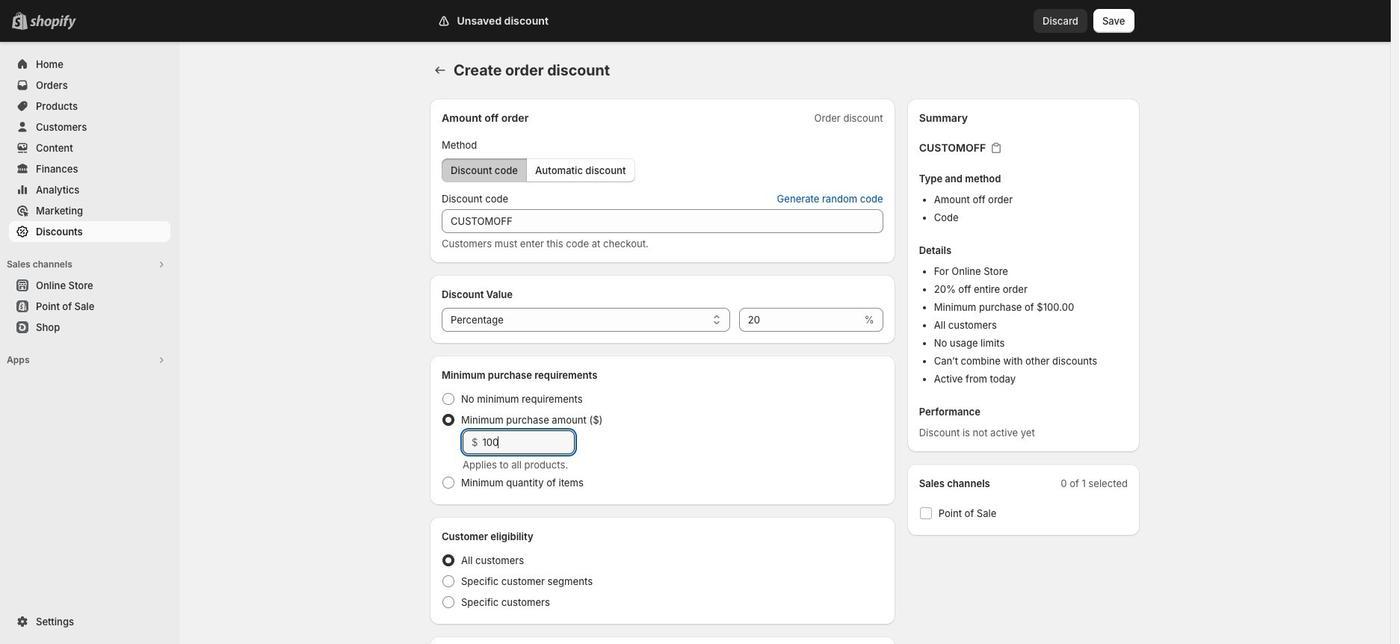 Task type: locate. For each thing, give the bounding box(es) containing it.
None text field
[[739, 308, 862, 332]]

0.00 text field
[[482, 430, 575, 454]]

None text field
[[442, 209, 883, 233]]



Task type: vqa. For each thing, say whether or not it's contained in the screenshot.
custom
no



Task type: describe. For each thing, give the bounding box(es) containing it.
shopify image
[[30, 15, 76, 30]]



